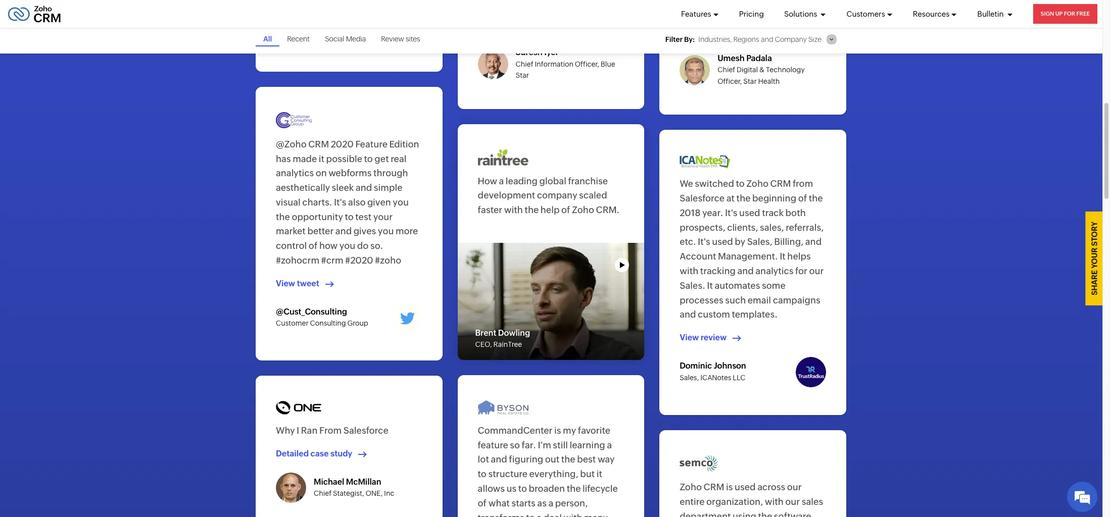 Task type: locate. For each thing, give the bounding box(es) containing it.
you left do
[[340, 241, 355, 251]]

in
[[577, 39, 585, 50]]

you
[[393, 197, 409, 208], [378, 226, 394, 237], [340, 241, 355, 251]]

0 horizontal spatial sales,
[[680, 374, 699, 382]]

it
[[601, 39, 606, 50], [319, 153, 325, 164], [597, 469, 602, 480]]

1 vertical spatial analytics
[[756, 266, 794, 276]]

from
[[319, 425, 342, 436]]

1 horizontal spatial it's
[[698, 237, 710, 247]]

chief inside michael mcmillan chief stategist, one, inc
[[314, 490, 332, 498]]

our right across
[[787, 482, 802, 493]]

study
[[331, 449, 352, 459]]

allows
[[478, 484, 505, 494]]

show up the reviews
[[478, 24, 497, 32]]

suresh iyer chief information officer, blue star
[[516, 48, 615, 79]]

suresh
[[516, 48, 543, 57]]

0 horizontal spatial zoho
[[572, 205, 594, 215]]

chief down michael
[[314, 490, 332, 498]]

view left tweet
[[276, 279, 295, 289]]

it down the billing,
[[780, 251, 786, 262]]

1 vertical spatial it
[[319, 153, 325, 164]]

and inside commandcenter is my favorite feature so far. i'm still learning a lot and figuring out the best way to structure everything, but it allows us to broaden the lifecycle of what starts as a person, transforms to a deal wit
[[491, 455, 507, 465]]

one,
[[366, 490, 383, 498]]

our inside "we switched to zoho crm from salesforce at the beginning of the 2018 year. it's used track both prospects, clients, sales, referrals, etc. it's used by sales, billing, and account management. it helps with tracking and analytics for our sales. it automates some processes such email campaigns and custom templates."
[[809, 266, 824, 276]]

bulletin link
[[978, 0, 1013, 28]]

1 horizontal spatial has
[[608, 39, 623, 50]]

made
[[293, 153, 317, 164]]

a right how
[[499, 176, 504, 186]]

beginning
[[753, 193, 797, 204]]

and inside filter by: industries, regions and company size
[[761, 35, 774, 43]]

0 horizontal spatial salesforce
[[344, 425, 389, 436]]

1 horizontal spatial view
[[680, 333, 699, 343]]

0 vertical spatial has
[[608, 39, 623, 50]]

it inside @zoho crm 2020 feature edition has made it possible to get real analytics on webforms through aesthetically sleek and simple visual charts. it's also given you the opportunity to test your market better and gives you more control of how you do so. #zohocrm #crm #2020 #zoho
[[319, 153, 325, 164]]

show more... for suresh iyer
[[478, 24, 523, 32]]

the right using
[[758, 511, 772, 518]]

with down development
[[504, 205, 523, 215]]

0 horizontal spatial chief
[[314, 490, 332, 498]]

0 vertical spatial your
[[373, 212, 393, 222]]

0 horizontal spatial show
[[478, 24, 497, 32]]

1 horizontal spatial chief
[[516, 60, 534, 68]]

0 horizontal spatial it
[[707, 280, 713, 291]]

analytics inside @zoho crm 2020 feature edition has made it possible to get real analytics on webforms through aesthetically sleek and simple visual charts. it's also given you the opportunity to test your market better and gives you more control of how you do so. #zohocrm #crm #2020 #zoho
[[276, 168, 314, 179]]

sales,
[[760, 222, 784, 233]]

given
[[367, 197, 391, 208]]

zoho inside "we switched to zoho crm from salesforce at the beginning of the 2018 year. it's used track both prospects, clients, sales, referrals, etc. it's used by sales, billing, and account management. it helps with tracking and analytics for our sales. it automates some processes such email campaigns and custom templates."
[[747, 178, 769, 189]]

it up on
[[319, 153, 325, 164]]

crm for has
[[308, 139, 329, 149]]

industries,
[[699, 35, 732, 43]]

1 horizontal spatial officer,
[[718, 77, 742, 85]]

etc.
[[680, 237, 696, 247]]

2 vertical spatial with
[[765, 497, 784, 507]]

more... up the reviews
[[499, 24, 523, 32]]

your inside @zoho crm 2020 feature edition has made it possible to get real analytics on webforms through aesthetically sleek and simple visual charts. it's also given you the opportunity to test your market better and gives you more control of how you do so. #zohocrm #crm #2020 #zoho
[[373, 212, 393, 222]]

opportunity
[[292, 212, 343, 222]]

crm up the organization,
[[704, 482, 725, 493]]

1 vertical spatial it
[[707, 280, 713, 291]]

filter by: industries, regions and company size
[[666, 35, 822, 44]]

chief inside suresh iyer chief information officer, blue star
[[516, 60, 534, 68]]

crm up beginning
[[771, 178, 791, 189]]

1 horizontal spatial more
[[530, 25, 552, 35]]

the left help on the top of page
[[525, 205, 539, 215]]

used
[[739, 208, 760, 218], [712, 237, 733, 247], [735, 482, 756, 493]]

it down tracking
[[707, 280, 713, 291]]

is left my
[[554, 425, 561, 436]]

customer
[[276, 320, 309, 328]]

and down referrals,
[[806, 237, 822, 247]]

group
[[347, 320, 368, 328]]

2 vertical spatial crm
[[704, 482, 725, 493]]

@zoho crm 2020 feature edition has made it possible to get real analytics on webforms through aesthetically sleek and simple visual charts. it's also given you the opportunity to test your market better and gives you more control of how you do so. #zohocrm #crm #2020 #zoho
[[276, 139, 419, 266]]

used left the by
[[712, 237, 733, 247]]

a inside "how a leading global franchise development company scaled faster with the help of zoho crm."
[[499, 176, 504, 186]]

zoho up entire
[[680, 482, 702, 493]]

0 horizontal spatial is
[[554, 425, 561, 436]]

sales.
[[680, 280, 705, 291]]

0 vertical spatial sales,
[[747, 237, 773, 247]]

0 vertical spatial our
[[809, 266, 824, 276]]

dominic
[[680, 361, 712, 371]]

to up the reviews
[[512, 25, 521, 35]]

sales, down dominic
[[680, 374, 699, 382]]

officer, down 'digital'
[[718, 77, 742, 85]]

to left get
[[364, 153, 373, 164]]

of up been
[[478, 39, 487, 50]]

1 horizontal spatial show more...
[[680, 30, 725, 38]]

1 horizontal spatial your
[[1090, 248, 1099, 269]]

1 horizontal spatial show
[[680, 30, 699, 38]]

lot
[[478, 455, 489, 465]]

test
[[355, 212, 372, 222]]

1 vertical spatial has
[[276, 153, 291, 164]]

to
[[512, 25, 521, 35], [364, 153, 373, 164], [736, 178, 745, 189], [345, 212, 354, 222], [478, 469, 487, 480], [518, 484, 527, 494], [526, 513, 535, 518]]

raintree
[[494, 341, 522, 349]]

review
[[381, 35, 404, 43]]

i'm
[[538, 440, 551, 451]]

to down "lot"
[[478, 469, 487, 480]]

a down the reviews
[[502, 54, 507, 65]]

0 vertical spatial more
[[530, 25, 552, 35]]

email
[[748, 295, 771, 306]]

0 horizontal spatial show more...
[[478, 24, 523, 32]]

1 vertical spatial more
[[396, 226, 418, 237]]

also
[[579, 10, 597, 21], [348, 197, 366, 208]]

simple
[[374, 183, 403, 193]]

a
[[523, 25, 528, 35], [502, 54, 507, 65], [499, 176, 504, 186], [607, 440, 612, 451], [549, 498, 554, 509], [537, 513, 542, 518]]

it's inside @zoho crm 2020 feature edition has made it possible to get real analytics on webforms through aesthetically sleek and simple visual charts. it's also given you the opportunity to test your market better and gives you more control of how you do so. #zohocrm #crm #2020 #zoho
[[334, 197, 346, 208]]

health
[[758, 77, 780, 85]]

2 horizontal spatial crm
[[771, 178, 791, 189]]

0 horizontal spatial star
[[516, 71, 529, 79]]

1 horizontal spatial crm
[[704, 482, 725, 493]]

zoho up beginning
[[747, 178, 769, 189]]

is
[[554, 425, 561, 436], [726, 482, 733, 493]]

0 vertical spatial analytics
[[276, 168, 314, 179]]

0 horizontal spatial with
[[504, 205, 523, 215]]

it right the all,
[[601, 39, 606, 50]]

used up clients,
[[739, 208, 760, 218]]

we switched to zoho crm from salesforce at the beginning of the 2018 year. it's used track both prospects, clients, sales, referrals, etc. it's used by sales, billing, and account management. it helps with tracking and analytics for our sales. it automates some processes such email campaigns and custom templates.
[[680, 178, 824, 320]]

of inside "how a leading global franchise development company scaled faster with the help of zoho crm."
[[562, 205, 570, 215]]

0 horizontal spatial officer,
[[575, 60, 599, 68]]

officer,
[[575, 60, 599, 68], [718, 77, 742, 85]]

it's down 'sleek'
[[334, 197, 346, 208]]

2 vertical spatial used
[[735, 482, 756, 493]]

track
[[762, 208, 784, 218]]

1 vertical spatial with
[[680, 266, 699, 276]]

1 horizontal spatial is
[[726, 482, 733, 493]]

1 vertical spatial your
[[1090, 248, 1099, 269]]

with up sales.
[[680, 266, 699, 276]]

your down the given
[[373, 212, 393, 222]]

management.
[[718, 251, 778, 262]]

0 horizontal spatial has
[[276, 153, 291, 164]]

1 vertical spatial view
[[680, 333, 699, 343]]

show more... for umesh padala
[[680, 30, 725, 38]]

marketing
[[363, 23, 396, 31]]

chief
[[516, 60, 534, 68], [718, 66, 736, 74], [314, 490, 332, 498]]

it right but
[[597, 469, 602, 480]]

officer, inside suresh iyer chief information officer, blue star
[[575, 60, 599, 68]]

analytics inside "we switched to zoho crm from salesforce at the beginning of the 2018 year. it's used track both prospects, clients, sales, referrals, etc. it's used by sales, billing, and account management. it helps with tracking and analytics for our sales. it automates some processes such email campaigns and custom templates."
[[756, 266, 794, 276]]

of inside @zoho crm 2020 feature edition has made it possible to get real analytics on webforms through aesthetically sleek and simple visual charts. it's also given you the opportunity to test your market better and gives you more control of how you do so. #zohocrm #crm #2020 #zoho
[[309, 241, 318, 251]]

1 vertical spatial zoho
[[572, 205, 594, 215]]

more... for suresh iyer
[[499, 24, 523, 32]]

the up person,
[[567, 484, 581, 494]]

you up so.
[[378, 226, 394, 237]]

and up how
[[336, 226, 352, 237]]

1 horizontal spatial it
[[780, 251, 786, 262]]

method
[[584, 25, 617, 35]]

zoho
[[747, 178, 769, 189], [572, 205, 594, 215], [680, 482, 702, 493]]

0 vertical spatial officer,
[[575, 60, 599, 68]]

zoho crm is used across our entire organization, with our sales department using the softwa
[[680, 482, 823, 518]]

is up the organization,
[[726, 482, 733, 493]]

0 vertical spatial it
[[601, 39, 606, 50]]

also up "test"
[[348, 197, 366, 208]]

zoho crm logo image
[[8, 3, 61, 25]]

show more... down 'features' link
[[680, 30, 725, 38]]

your down story
[[1090, 248, 1099, 269]]

view
[[276, 279, 295, 289], [680, 333, 699, 343]]

0 horizontal spatial your
[[373, 212, 393, 222]]

search
[[314, 23, 337, 31]]

0 vertical spatial is
[[554, 425, 561, 436]]

crm
[[308, 139, 329, 149], [771, 178, 791, 189], [704, 482, 725, 493]]

0 horizontal spatial more...
[[499, 24, 523, 32]]

prospects,
[[680, 222, 726, 233]]

you down simple
[[393, 197, 409, 208]]

0 horizontal spatial it's
[[334, 197, 346, 208]]

1 vertical spatial officer,
[[718, 77, 742, 85]]

stategist,
[[333, 490, 364, 498]]

sales
[[802, 497, 823, 507]]

how a leading global franchise development company scaled faster with the help of zoho crm.
[[478, 176, 620, 215]]

zoho down scaled
[[572, 205, 594, 215]]

0 vertical spatial also
[[579, 10, 597, 21]]

of down from
[[798, 193, 807, 204]]

1 vertical spatial crm
[[771, 178, 791, 189]]

more
[[530, 25, 552, 35], [396, 226, 418, 237]]

crm inside "we switched to zoho crm from salesforce at the beginning of the 2018 year. it's used track both prospects, clients, sales, referrals, etc. it's used by sales, billing, and account management. it helps with tracking and analytics for our sales. it automates some processes such email campaigns and custom templates."
[[771, 178, 791, 189]]

sales, inside "dominic johnson sales, icanotes llc"
[[680, 374, 699, 382]]

up
[[1056, 11, 1063, 17]]

from
[[793, 178, 813, 189]]

but
[[580, 469, 595, 480]]

it inside commandcenter is my favorite feature so far. i'm still learning a lot and figuring out the best way to structure everything, but it allows us to broaden the lifecycle of what starts as a person, transforms to a deal wit
[[597, 469, 602, 480]]

view left review
[[680, 333, 699, 343]]

to left "test"
[[345, 212, 354, 222]]

show down features
[[680, 30, 699, 38]]

1 horizontal spatial also
[[579, 10, 597, 21]]

us
[[507, 484, 517, 494]]

sales, up management.
[[747, 237, 773, 247]]

0 vertical spatial salesforce
[[680, 193, 725, 204]]

also inside 'teams have also pivoted to a more formal method of reviews via zoho. all in all, it has been a worthwhile investment.'
[[579, 10, 597, 21]]

reviews
[[489, 39, 521, 50]]

also inside @zoho crm 2020 feature edition has made it possible to get real analytics on webforms through aesthetically sleek and simple visual charts. it's also given you the opportunity to test your market better and gives you more control of how you do so. #zohocrm #crm #2020 #zoho
[[348, 197, 366, 208]]

why i ran from salesforce
[[276, 425, 389, 436]]

review
[[701, 333, 727, 343]]

solutions
[[784, 9, 819, 18]]

crm inside zoho crm is used across our entire organization, with our sales department using the softwa
[[704, 482, 725, 493]]

of left what
[[478, 498, 487, 509]]

chief for umesh padala
[[718, 66, 736, 74]]

analytics
[[276, 168, 314, 179], [756, 266, 794, 276]]

2 horizontal spatial chief
[[718, 66, 736, 74]]

&
[[760, 66, 765, 74]]

star down "worthwhile"
[[516, 71, 529, 79]]

0 vertical spatial zoho
[[747, 178, 769, 189]]

chief inside umesh padala chief digital & technology officer, star health
[[718, 66, 736, 74]]

analytics up some
[[756, 266, 794, 276]]

2 vertical spatial zoho
[[680, 482, 702, 493]]

analytics up aesthetically
[[276, 168, 314, 179]]

more down teams
[[530, 25, 552, 35]]

1 horizontal spatial with
[[680, 266, 699, 276]]

has down @zoho
[[276, 153, 291, 164]]

of inside "we switched to zoho crm from salesforce at the beginning of the 2018 year. it's used track both prospects, clients, sales, referrals, etc. it's used by sales, billing, and account management. it helps with tracking and analytics for our sales. it automates some processes such email campaigns and custom templates."
[[798, 193, 807, 204]]

2 horizontal spatial with
[[765, 497, 784, 507]]

1 vertical spatial is
[[726, 482, 733, 493]]

and up padala at right
[[761, 35, 774, 43]]

0 vertical spatial crm
[[308, 139, 329, 149]]

0 horizontal spatial view
[[276, 279, 295, 289]]

a up "via"
[[523, 25, 528, 35]]

used up the organization,
[[735, 482, 756, 493]]

our left sales
[[786, 497, 800, 507]]

charts.
[[302, 197, 332, 208]]

view for we switched to zoho crm from salesforce at the beginning of the 2018 year. it's used track both prospects, clients, sales, referrals, etc. it's used by sales, billing, and account management. it helps with tracking and analytics for our sales. it automates some processes such email campaigns and custom templates.
[[680, 333, 699, 343]]

more up #zoho
[[396, 226, 418, 237]]

star down 'digital'
[[744, 77, 757, 85]]

2 vertical spatial it
[[597, 469, 602, 480]]

1 horizontal spatial analytics
[[756, 266, 794, 276]]

of
[[478, 39, 487, 50], [798, 193, 807, 204], [562, 205, 570, 215], [309, 241, 318, 251], [478, 498, 487, 509]]

our right for
[[809, 266, 824, 276]]

it
[[780, 251, 786, 262], [707, 280, 713, 291]]

and right "lot"
[[491, 455, 507, 465]]

clients,
[[727, 222, 758, 233]]

with down across
[[765, 497, 784, 507]]

2 horizontal spatial zoho
[[747, 178, 769, 189]]

view tweet
[[276, 279, 319, 289]]

the inside "how a leading global franchise development company scaled faster with the help of zoho crm."
[[525, 205, 539, 215]]

the inside zoho crm is used across our entire organization, with our sales department using the softwa
[[758, 511, 772, 518]]

1 horizontal spatial sales,
[[747, 237, 773, 247]]

more... right by:
[[700, 30, 725, 38]]

of right help on the top of page
[[562, 205, 570, 215]]

show for suresh iyer
[[478, 24, 497, 32]]

to inside 'teams have also pivoted to a more formal method of reviews via zoho. all in all, it has been a worthwhile investment.'
[[512, 25, 521, 35]]

salesforce up year. in the right top of the page
[[680, 193, 725, 204]]

review sites
[[381, 35, 420, 43]]

show more... up the reviews
[[478, 24, 523, 32]]

umesh padala chief digital & technology officer, star health
[[718, 54, 805, 85]]

and down webforms
[[356, 183, 372, 193]]

0 horizontal spatial analytics
[[276, 168, 314, 179]]

1 horizontal spatial more...
[[700, 30, 725, 38]]

0 vertical spatial view
[[276, 279, 295, 289]]

1 horizontal spatial salesforce
[[680, 193, 725, 204]]

chief down the suresh
[[516, 60, 534, 68]]

0 horizontal spatial also
[[348, 197, 366, 208]]

all inside 'teams have also pivoted to a more formal method of reviews via zoho. all in all, it has been a worthwhile investment.'
[[564, 39, 575, 50]]

to down starts
[[526, 513, 535, 518]]

has inside @zoho crm 2020 feature edition has made it possible to get real analytics on webforms through aesthetically sleek and simple visual charts. it's also given you the opportunity to test your market better and gives you more control of how you do so. #zohocrm #crm #2020 #zoho
[[276, 153, 291, 164]]

the right out
[[561, 455, 576, 465]]

more inside @zoho crm 2020 feature edition has made it possible to get real analytics on webforms through aesthetically sleek and simple visual charts. it's also given you the opportunity to test your market better and gives you more control of how you do so. #zohocrm #crm #2020 #zoho
[[396, 226, 418, 237]]

1 horizontal spatial all
[[564, 39, 575, 50]]

salesforce up study
[[344, 425, 389, 436]]

is inside commandcenter is my favorite feature so far. i'm still learning a lot and figuring out the best way to structure everything, but it allows us to broaden the lifecycle of what starts as a person, transforms to a deal wit
[[554, 425, 561, 436]]

more inside 'teams have also pivoted to a more formal method of reviews via zoho. all in all, it has been a worthwhile investment.'
[[530, 25, 552, 35]]

1 horizontal spatial star
[[744, 77, 757, 85]]

your
[[373, 212, 393, 222], [1090, 248, 1099, 269]]

it's down at
[[725, 208, 738, 218]]

a right the as at the bottom
[[549, 498, 554, 509]]

0 horizontal spatial more
[[396, 226, 418, 237]]

show more...
[[478, 24, 523, 32], [680, 30, 725, 38]]

all left recent at the left top of the page
[[263, 35, 272, 43]]

1 horizontal spatial zoho
[[680, 482, 702, 493]]

crm inside @zoho crm 2020 feature edition has made it possible to get real analytics on webforms through aesthetically sleek and simple visual charts. it's also given you the opportunity to test your market better and gives you more control of how you do so. #zohocrm #crm #2020 #zoho
[[308, 139, 329, 149]]

sales,
[[747, 237, 773, 247], [680, 374, 699, 382]]

all left in
[[564, 39, 575, 50]]

also up method
[[579, 10, 597, 21]]

2 vertical spatial you
[[340, 241, 355, 251]]

the down visual
[[276, 212, 290, 222]]

chief down umesh
[[718, 66, 736, 74]]

it's down prospects,
[[698, 237, 710, 247]]

is inside zoho crm is used across our entire organization, with our sales department using the softwa
[[726, 482, 733, 493]]

officer, down the all,
[[575, 60, 599, 68]]

0 horizontal spatial crm
[[308, 139, 329, 149]]

social
[[325, 35, 344, 43]]

0 vertical spatial with
[[504, 205, 523, 215]]

has up blue
[[608, 39, 623, 50]]

of left how
[[309, 241, 318, 251]]

crm up made
[[308, 139, 329, 149]]

what
[[489, 498, 510, 509]]

1 vertical spatial also
[[348, 197, 366, 208]]

1 vertical spatial sales,
[[680, 374, 699, 382]]

regions
[[734, 35, 759, 43]]

#zohocrm
[[276, 255, 319, 266]]

0 vertical spatial it
[[780, 251, 786, 262]]

blue
[[601, 60, 615, 68]]

the
[[737, 193, 751, 204], [809, 193, 823, 204], [525, 205, 539, 215], [276, 212, 290, 222], [561, 455, 576, 465], [567, 484, 581, 494], [758, 511, 772, 518]]

to right 'switched'
[[736, 178, 745, 189]]

referrals,
[[786, 222, 824, 233]]



Task type: describe. For each thing, give the bounding box(es) containing it.
dominic johnson sales, icanotes llc
[[680, 361, 746, 382]]

year.
[[703, 208, 723, 218]]

has inside 'teams have also pivoted to a more formal method of reviews via zoho. all in all, it has been a worthwhile investment.'
[[608, 39, 623, 50]]

do
[[357, 241, 369, 251]]

2 vertical spatial our
[[786, 497, 800, 507]]

llc
[[733, 374, 746, 382]]

sales, inside "we switched to zoho crm from salesforce at the beginning of the 2018 year. it's used track both prospects, clients, sales, referrals, etc. it's used by sales, billing, and account management. it helps with tracking and analytics for our sales. it automates some processes such email campaigns and custom templates."
[[747, 237, 773, 247]]

have
[[557, 10, 578, 21]]

padala
[[747, 54, 772, 63]]

dowling
[[498, 328, 530, 338]]

free
[[1077, 11, 1090, 17]]

1 vertical spatial used
[[712, 237, 733, 247]]

officer, inside umesh padala chief digital & technology officer, star health
[[718, 77, 742, 85]]

iyer
[[544, 48, 559, 57]]

best
[[577, 455, 596, 465]]

control
[[276, 241, 307, 251]]

chief for michael mcmillan
[[314, 490, 332, 498]]

leading
[[506, 176, 538, 186]]

chief for suresh iyer
[[516, 60, 534, 68]]

consulting
[[310, 320, 346, 328]]

features
[[681, 9, 711, 18]]

0 vertical spatial you
[[393, 197, 409, 208]]

some
[[762, 280, 786, 291]]

for
[[1064, 11, 1075, 17]]

zoho.
[[537, 39, 562, 50]]

to inside "we switched to zoho crm from salesforce at the beginning of the 2018 year. it's used track both prospects, clients, sales, referrals, etc. it's used by sales, billing, and account management. it helps with tracking and analytics for our sales. it automates some processes such email campaigns and custom templates."
[[736, 178, 745, 189]]

with inside "how a leading global franchise development company scaled faster with the help of zoho crm."
[[504, 205, 523, 215]]

#2020
[[345, 255, 373, 266]]

and down processes
[[680, 309, 696, 320]]

feature
[[356, 139, 388, 149]]

still
[[553, 440, 568, 451]]

more... for umesh padala
[[700, 30, 725, 38]]

zoho inside zoho crm is used across our entire organization, with our sales department using the softwa
[[680, 482, 702, 493]]

@cust_consulting
[[276, 307, 347, 317]]

via
[[523, 39, 535, 50]]

get
[[375, 153, 389, 164]]

by:
[[684, 35, 695, 44]]

filter
[[666, 35, 683, 44]]

pivoted
[[478, 25, 511, 35]]

processes
[[680, 295, 724, 306]]

the down from
[[809, 193, 823, 204]]

@zoho
[[276, 139, 307, 149]]

#crm
[[321, 255, 343, 266]]

possible
[[326, 153, 362, 164]]

account
[[680, 251, 716, 262]]

1 vertical spatial our
[[787, 482, 802, 493]]

2 horizontal spatial it's
[[725, 208, 738, 218]]

1 vertical spatial salesforce
[[344, 425, 389, 436]]

so.
[[370, 241, 383, 251]]

why
[[276, 425, 295, 436]]

bulletin
[[978, 9, 1006, 18]]

0 horizontal spatial all
[[263, 35, 272, 43]]

media
[[346, 35, 366, 43]]

the right at
[[737, 193, 751, 204]]

2020
[[331, 139, 354, 149]]

share
[[1090, 270, 1099, 296]]

show for umesh padala
[[680, 30, 699, 38]]

feature
[[478, 440, 508, 451]]

of inside commandcenter is my favorite feature so far. i'm still learning a lot and figuring out the best way to structure everything, but it allows us to broaden the lifecycle of what starts as a person, transforms to a deal wit
[[478, 498, 487, 509]]

story
[[1090, 222, 1099, 246]]

with inside "we switched to zoho crm from salesforce at the beginning of the 2018 year. it's used track both prospects, clients, sales, referrals, etc. it's used by sales, billing, and account management. it helps with tracking and analytics for our sales. it automates some processes such email campaigns and custom templates."
[[680, 266, 699, 276]]

1 vertical spatial you
[[378, 226, 394, 237]]

person,
[[555, 498, 588, 509]]

automates
[[715, 280, 760, 291]]

everything,
[[529, 469, 579, 480]]

used inside zoho crm is used across our entire organization, with our sales department using the softwa
[[735, 482, 756, 493]]

tweet
[[297, 279, 319, 289]]

sleek
[[332, 183, 354, 193]]

brent dowling | zoho crm customer image
[[458, 243, 644, 361]]

customers
[[847, 9, 885, 18]]

all,
[[586, 39, 599, 50]]

both
[[786, 208, 806, 218]]

star inside umesh padala chief digital & technology officer, star health
[[744, 77, 757, 85]]

so
[[510, 440, 520, 451]]

salesforce inside "we switched to zoho crm from salesforce at the beginning of the 2018 year. it's used track both prospects, clients, sales, referrals, etc. it's used by sales, billing, and account management. it helps with tracking and analytics for our sales. it automates some processes such email campaigns and custom templates."
[[680, 193, 725, 204]]

aesthetically
[[276, 183, 330, 193]]

favorite
[[578, 425, 611, 436]]

worthwhile
[[508, 54, 557, 65]]

#zoho
[[375, 255, 401, 266]]

to right us
[[518, 484, 527, 494]]

figuring
[[509, 455, 543, 465]]

organization,
[[707, 497, 763, 507]]

star inside suresh iyer chief information officer, blue star
[[516, 71, 529, 79]]

bpo
[[373, 34, 387, 42]]

with inside zoho crm is used across our entire organization, with our sales department using the softwa
[[765, 497, 784, 507]]

a up "way"
[[607, 440, 612, 451]]

such
[[725, 295, 746, 306]]

zoho inside "how a leading global franchise development company scaled faster with the help of zoho crm."
[[572, 205, 594, 215]]

the inside @zoho crm 2020 feature edition has made it possible to get real analytics on webforms through aesthetically sleek and simple visual charts. it's also given you the opportunity to test your market better and gives you more control of how you do so. #zohocrm #crm #2020 #zoho
[[276, 212, 290, 222]]

mcmillan
[[346, 478, 381, 487]]

share your story link
[[1086, 212, 1104, 306]]

crm for our
[[704, 482, 725, 493]]

deal
[[544, 513, 562, 518]]

teams have also pivoted to a more formal method of reviews via zoho. all in all, it has been a worthwhile investment.
[[478, 10, 623, 65]]

sites
[[406, 35, 420, 43]]

investment.
[[558, 54, 609, 65]]

brent
[[475, 328, 496, 338]]

it inside 'teams have also pivoted to a more formal method of reviews via zoho. all in all, it has been a worthwhile investment.'
[[601, 39, 606, 50]]

johnson
[[714, 361, 746, 371]]

lifecycle
[[583, 484, 618, 494]]

view for @zoho crm 2020 feature edition has made it possible to get real analytics on webforms through aesthetically sleek and simple visual charts. it's also given you the opportunity to test your market better and gives you more control of how you do so. #zohocrm #crm #2020 #zoho
[[276, 279, 295, 289]]

and down management.
[[738, 266, 754, 276]]

case
[[311, 449, 329, 459]]

a down the as at the bottom
[[537, 513, 542, 518]]

on
[[316, 168, 327, 179]]

transforms
[[478, 513, 524, 518]]

development
[[478, 190, 535, 201]]

view review link
[[680, 333, 745, 344]]

of inside 'teams have also pivoted to a more formal method of reviews via zoho. all in all, it has been a worthwhile investment.'
[[478, 39, 487, 50]]

help
[[541, 205, 560, 215]]

0 vertical spatial used
[[739, 208, 760, 218]]

through
[[373, 168, 408, 179]]

sign
[[1041, 11, 1054, 17]]

visual
[[276, 197, 301, 208]]

i
[[297, 425, 299, 436]]

department
[[680, 511, 731, 518]]

icanotes
[[701, 374, 732, 382]]

sign up for free link
[[1033, 4, 1098, 24]]



Task type: vqa. For each thing, say whether or not it's contained in the screenshot.
development
yes



